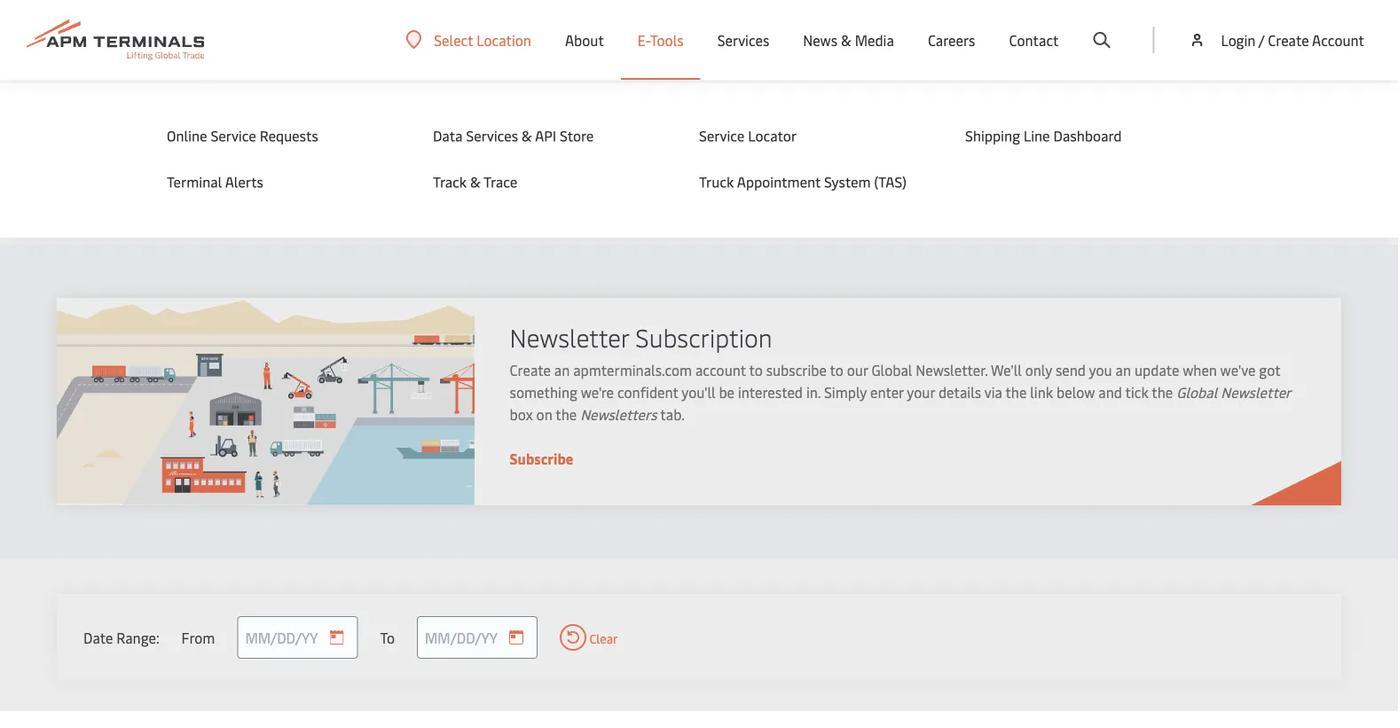 Task type: locate. For each thing, give the bounding box(es) containing it.
0 horizontal spatial to
[[750, 361, 763, 380]]

got
[[1260, 361, 1281, 380]]

2 vertical spatial &
[[470, 172, 481, 191]]

confident
[[618, 383, 679, 402]]

an right you
[[1116, 361, 1132, 380]]

news
[[804, 30, 838, 49], [185, 87, 215, 104], [215, 144, 339, 214]]

something
[[510, 383, 578, 402]]

news inside "popup button"
[[804, 30, 838, 49]]

global down global home > global news
[[57, 144, 202, 214]]

0 vertical spatial &
[[841, 30, 852, 49]]

shipping line dashboard link
[[966, 126, 1197, 146]]

e-tools button
[[638, 0, 684, 80]]

service right the online
[[211, 126, 256, 145]]

2 to from the left
[[830, 361, 844, 380]]

& left the media
[[841, 30, 852, 49]]

from
[[182, 628, 215, 648]]

data
[[433, 126, 463, 145]]

global up enter
[[872, 361, 913, 380]]

create
[[1269, 30, 1310, 49], [510, 361, 551, 380]]

global right >
[[146, 87, 182, 104]]

global newsletter box on the newsletters tab.
[[510, 383, 1291, 424]]

locator
[[749, 126, 797, 145]]

subscription
[[636, 320, 773, 354]]

services
[[718, 30, 770, 49], [466, 126, 518, 145]]

you'll
[[682, 383, 716, 402]]

0 horizontal spatial create
[[510, 361, 551, 380]]

2 horizontal spatial the
[[1153, 383, 1174, 402]]

1 vertical spatial create
[[510, 361, 551, 380]]

about
[[565, 30, 604, 49]]

1 horizontal spatial &
[[522, 126, 532, 145]]

global
[[57, 87, 93, 104], [146, 87, 182, 104], [57, 144, 202, 214], [872, 361, 913, 380], [1177, 383, 1218, 402]]

create right /
[[1269, 30, 1310, 49]]

0 horizontal spatial an
[[555, 361, 570, 380]]

global left home
[[57, 87, 93, 104]]

1 an from the left
[[555, 361, 570, 380]]

online service requests link
[[167, 126, 398, 146]]

newsletter
[[510, 320, 630, 354], [1222, 383, 1291, 402]]

subscribe
[[510, 450, 574, 469]]

& left api
[[522, 126, 532, 145]]

date range:
[[83, 628, 159, 648]]

/
[[1259, 30, 1265, 49]]

>
[[136, 87, 143, 104]]

service locator
[[699, 126, 797, 145]]

1 horizontal spatial create
[[1269, 30, 1310, 49]]

1 horizontal spatial newsletter
[[1222, 383, 1291, 402]]

shipping
[[966, 126, 1021, 145]]

we'll
[[992, 361, 1022, 380]]

below
[[1057, 383, 1096, 402]]

you
[[1090, 361, 1113, 380]]

global down when
[[1177, 383, 1218, 402]]

trace
[[484, 172, 518, 191]]

service up truck
[[699, 126, 745, 145]]

1 vertical spatial services
[[466, 126, 518, 145]]

the down update on the bottom of page
[[1153, 383, 1174, 402]]

1 horizontal spatial service
[[699, 126, 745, 145]]

an up something
[[555, 361, 570, 380]]

news & media
[[804, 30, 895, 49]]

services right tools
[[718, 30, 770, 49]]

your
[[907, 383, 936, 402]]

to
[[750, 361, 763, 380], [830, 361, 844, 380]]

create inside create an apmterminals.com account to subscribe to our global newsletter. we'll only send you an update when we've got something we're confident you'll be interested in. simply enter your details via the link below and tick the
[[510, 361, 551, 380]]

(tas)
[[875, 172, 907, 191]]

dashboard
[[1054, 126, 1122, 145]]

date
[[83, 628, 113, 648]]

service
[[211, 126, 256, 145], [699, 126, 745, 145]]

& left trace
[[470, 172, 481, 191]]

we're
[[581, 383, 614, 402]]

global for global newsletter box on the newsletters tab.
[[1177, 383, 1218, 402]]

1 vertical spatial newsletter
[[1222, 383, 1291, 402]]

newsletter down got
[[1222, 383, 1291, 402]]

api
[[535, 126, 557, 145]]

1 horizontal spatial an
[[1116, 361, 1132, 380]]

alerts
[[225, 172, 263, 191]]

store
[[560, 126, 594, 145]]

the
[[1006, 383, 1027, 402], [1153, 383, 1174, 402], [556, 405, 577, 424]]

1 horizontal spatial to
[[830, 361, 844, 380]]

global inside the global newsletter box on the newsletters tab.
[[1177, 383, 1218, 402]]

the right on in the left of the page
[[556, 405, 577, 424]]

0 vertical spatial newsletter
[[510, 320, 630, 354]]

& inside "popup button"
[[841, 30, 852, 49]]

0 horizontal spatial the
[[556, 405, 577, 424]]

0 horizontal spatial &
[[470, 172, 481, 191]]

0 horizontal spatial newsletter
[[510, 320, 630, 354]]

to up interested
[[750, 361, 763, 380]]

online
[[167, 126, 207, 145]]

the right via
[[1006, 383, 1027, 402]]

1 service from the left
[[211, 126, 256, 145]]

clear
[[587, 631, 618, 648]]

data services & api store link
[[433, 126, 664, 146]]

global news
[[57, 144, 339, 214]]

& for media
[[841, 30, 852, 49]]

newsletter up something
[[510, 320, 630, 354]]

services right data
[[466, 126, 518, 145]]

to
[[380, 628, 395, 648]]

create up something
[[510, 361, 551, 380]]

contact
[[1010, 30, 1059, 49]]

0 horizontal spatial services
[[466, 126, 518, 145]]

news & media button
[[804, 0, 895, 80]]

1 vertical spatial &
[[522, 126, 532, 145]]

requests
[[260, 126, 318, 145]]

1 horizontal spatial services
[[718, 30, 770, 49]]

data services & api store
[[433, 126, 594, 145]]

newsletter subscription
[[510, 320, 773, 354]]

2 horizontal spatial &
[[841, 30, 852, 49]]

link
[[1031, 383, 1054, 402]]

line
[[1024, 126, 1051, 145]]

account
[[696, 361, 746, 380]]

0 vertical spatial news
[[804, 30, 838, 49]]

login / create account link
[[1189, 0, 1365, 80]]

to left our
[[830, 361, 844, 380]]

location
[[477, 30, 532, 49]]

select location
[[434, 30, 532, 49]]

1 horizontal spatial the
[[1006, 383, 1027, 402]]

truck
[[699, 172, 734, 191]]

0 horizontal spatial service
[[211, 126, 256, 145]]



Task type: vqa. For each thing, say whether or not it's contained in the screenshot.
Global Home > Global News
yes



Task type: describe. For each thing, give the bounding box(es) containing it.
update
[[1135, 361, 1180, 380]]

via
[[985, 383, 1003, 402]]

home
[[96, 87, 129, 104]]

global for global home > global news
[[57, 87, 93, 104]]

global inside create an apmterminals.com account to subscribe to our global newsletter. we'll only send you an update when we've got something we're confident you'll be interested in. simply enter your details via the link below and tick the
[[872, 361, 913, 380]]

range:
[[117, 628, 159, 648]]

1 to from the left
[[750, 361, 763, 380]]

terminal alerts link
[[167, 172, 398, 192]]

details
[[939, 383, 982, 402]]

shipping line dashboard
[[966, 126, 1122, 145]]

appointment
[[737, 172, 821, 191]]

interested
[[738, 383, 803, 402]]

0 vertical spatial create
[[1269, 30, 1310, 49]]

tick
[[1126, 383, 1149, 402]]

clear button
[[560, 625, 618, 652]]

From text field
[[237, 617, 358, 660]]

service inside "link"
[[211, 126, 256, 145]]

on
[[537, 405, 553, 424]]

2 an from the left
[[1116, 361, 1132, 380]]

media
[[855, 30, 895, 49]]

& for trace
[[470, 172, 481, 191]]

global home link
[[57, 87, 129, 104]]

login
[[1222, 30, 1256, 49]]

services inside data services & api store link
[[466, 126, 518, 145]]

select
[[434, 30, 473, 49]]

our
[[847, 361, 869, 380]]

0 vertical spatial services
[[718, 30, 770, 49]]

services button
[[718, 0, 770, 80]]

terminal
[[167, 172, 222, 191]]

online service requests
[[167, 126, 318, 145]]

e-
[[638, 30, 651, 49]]

tab.
[[661, 405, 685, 424]]

global home > global news
[[57, 87, 215, 104]]

To text field
[[417, 617, 538, 660]]

2 service from the left
[[699, 126, 745, 145]]

send
[[1056, 361, 1087, 380]]

apmterminals.com
[[574, 361, 692, 380]]

box
[[510, 405, 533, 424]]

account
[[1313, 30, 1365, 49]]

service locator link
[[699, 126, 930, 146]]

system
[[825, 172, 871, 191]]

about button
[[565, 0, 604, 80]]

container terminal illustration image
[[57, 298, 475, 506]]

track & trace
[[433, 172, 518, 191]]

truck appointment system (tas) link
[[699, 172, 930, 192]]

and
[[1099, 383, 1123, 402]]

careers
[[928, 30, 976, 49]]

contact button
[[1010, 0, 1059, 80]]

we've
[[1221, 361, 1256, 380]]

truck appointment system (tas)
[[699, 172, 907, 191]]

newsletters
[[581, 405, 657, 424]]

careers button
[[928, 0, 976, 80]]

subscribe
[[767, 361, 827, 380]]

newsletter.
[[916, 361, 988, 380]]

the inside the global newsletter box on the newsletters tab.
[[556, 405, 577, 424]]

e-tools
[[638, 30, 684, 49]]

tools
[[651, 30, 684, 49]]

only
[[1026, 361, 1053, 380]]

be
[[719, 383, 735, 402]]

newsletter inside the global newsletter box on the newsletters tab.
[[1222, 383, 1291, 402]]

when
[[1183, 361, 1218, 380]]

enter
[[871, 383, 904, 402]]

terminal alerts
[[167, 172, 263, 191]]

track
[[433, 172, 467, 191]]

login / create account
[[1222, 30, 1365, 49]]

create an apmterminals.com account to subscribe to our global newsletter. we'll only send you an update when we've got something we're confident you'll be interested in. simply enter your details via the link below and tick the
[[510, 361, 1281, 402]]

simply
[[825, 383, 867, 402]]

2 vertical spatial news
[[215, 144, 339, 214]]

1 vertical spatial news
[[185, 87, 215, 104]]

select location button
[[406, 30, 532, 49]]

global for global news
[[57, 144, 202, 214]]

in.
[[807, 383, 821, 402]]



